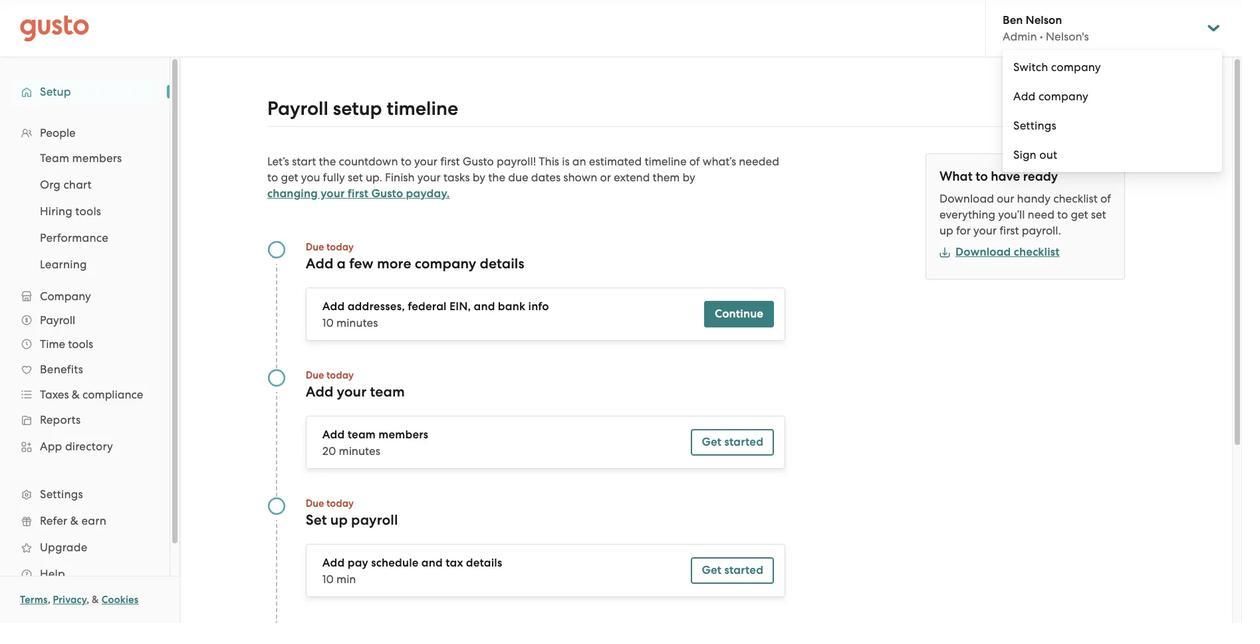 Task type: locate. For each thing, give the bounding box(es) containing it.
2 vertical spatial due
[[306, 498, 324, 510]]

1 horizontal spatial up
[[940, 224, 954, 237]]

1 by from the left
[[473, 171, 486, 184]]

1 vertical spatial get started button
[[691, 558, 774, 585]]

company for switch company
[[1051, 61, 1101, 74]]

earn
[[81, 515, 106, 528]]

learning
[[40, 258, 87, 271]]

and right ein,
[[474, 300, 495, 314]]

1 vertical spatial details
[[466, 557, 502, 571]]

0 vertical spatial set
[[348, 171, 363, 184]]

1 horizontal spatial timeline
[[645, 155, 687, 168]]

started
[[725, 436, 764, 450], [725, 564, 764, 578]]

0 vertical spatial tools
[[75, 205, 101, 218]]

first for changing
[[348, 187, 369, 201]]

org chart
[[40, 178, 92, 192]]

finish your tasks by the due dates shown or extend them by changing your first gusto payday.
[[267, 171, 696, 201]]

0 horizontal spatial and
[[422, 557, 443, 571]]

0 vertical spatial get
[[281, 171, 298, 184]]

dates
[[531, 171, 561, 184]]

refer
[[40, 515, 67, 528]]

1 vertical spatial company
[[1039, 90, 1089, 103]]

due today set up payroll
[[306, 498, 398, 529]]

10
[[322, 317, 334, 330], [322, 573, 334, 587]]

1 vertical spatial started
[[725, 564, 764, 578]]

set up 'changing your first gusto payday.' button
[[348, 171, 363, 184]]

fully
[[323, 171, 345, 184]]

team inside the due today add your team
[[370, 384, 405, 401]]

get started button for add your team
[[691, 430, 774, 456]]

0 horizontal spatial members
[[72, 152, 122, 165]]

1 vertical spatial first
[[348, 187, 369, 201]]

1 vertical spatial timeline
[[645, 155, 687, 168]]

add for team
[[322, 428, 345, 442]]

& left earn
[[70, 515, 79, 528]]

and inside add pay schedule and tax details 10 min
[[422, 557, 443, 571]]

1 horizontal spatial ,
[[87, 595, 89, 607]]

team members link
[[24, 146, 156, 170]]

up right set
[[330, 512, 348, 529]]

tools down payroll dropdown button
[[68, 338, 93, 351]]

set inside let's start the countdown to your first gusto payroll! this is an estimated                     timeline of what's needed to get you fully set up.
[[348, 171, 363, 184]]

app directory link
[[13, 435, 156, 459]]

2 horizontal spatial first
[[1000, 224, 1019, 237]]

switch company
[[1014, 61, 1101, 74]]

switch
[[1014, 61, 1049, 74]]

2 vertical spatial first
[[1000, 224, 1019, 237]]

payroll up start
[[267, 97, 329, 120]]

details right tax
[[466, 557, 502, 571]]

performance
[[40, 231, 108, 245]]

today for up
[[327, 498, 354, 510]]

checklist down payroll.
[[1014, 245, 1060, 259]]

tools inside dropdown button
[[68, 338, 93, 351]]

first inside download our handy checklist of everything you'll need to get set up for your first payroll.
[[1000, 224, 1019, 237]]

add inside the add team members 20 minutes
[[322, 428, 345, 442]]

1 vertical spatial minutes
[[339, 445, 380, 458]]

add company
[[1014, 90, 1089, 103]]

download
[[940, 192, 994, 206], [956, 245, 1011, 259]]

first down up.
[[348, 187, 369, 201]]

them
[[653, 171, 680, 184]]

privacy link
[[53, 595, 87, 607]]

get right need
[[1071, 208, 1088, 221]]

0 vertical spatial first
[[440, 155, 460, 168]]

0 horizontal spatial set
[[348, 171, 363, 184]]

3 today from the top
[[327, 498, 354, 510]]

0 vertical spatial company
[[1051, 61, 1101, 74]]

2 today from the top
[[327, 370, 354, 382]]

upgrade
[[40, 541, 87, 555]]

started for team
[[725, 436, 764, 450]]

2 get started button from the top
[[691, 558, 774, 585]]

, left privacy in the left of the page
[[48, 595, 50, 607]]

members inside the add team members 20 minutes
[[379, 428, 429, 442]]

0 vertical spatial members
[[72, 152, 122, 165]]

performance link
[[24, 226, 156, 250]]

list containing team members
[[0, 145, 170, 278]]

let's start the countdown to your first gusto payroll! this is an estimated                     timeline of what's needed to get you fully set up.
[[267, 155, 779, 184]]

add inside add addresses, federal ein, and bank info 10 minutes
[[322, 300, 345, 314]]

1 vertical spatial the
[[488, 171, 506, 184]]

0 vertical spatial get
[[702, 436, 722, 450]]

1 vertical spatial get
[[1071, 208, 1088, 221]]

to down let's
[[267, 171, 278, 184]]

1 vertical spatial settings
[[40, 488, 83, 501]]

nelson
[[1026, 13, 1062, 27]]

minutes
[[337, 317, 378, 330], [339, 445, 380, 458]]

company inside button
[[1051, 61, 1101, 74]]

& right the taxes
[[72, 388, 80, 402]]

0 horizontal spatial payroll
[[40, 314, 75, 327]]

1 get started from the top
[[702, 436, 764, 450]]

first
[[440, 155, 460, 168], [348, 187, 369, 201], [1000, 224, 1019, 237]]

1 today from the top
[[327, 241, 354, 253]]

payroll for payroll setup timeline
[[267, 97, 329, 120]]

& for compliance
[[72, 388, 80, 402]]

1 vertical spatial get started
[[702, 564, 764, 578]]

0 vertical spatial details
[[480, 255, 525, 273]]

0 horizontal spatial ,
[[48, 595, 50, 607]]

what's
[[703, 155, 736, 168]]

hiring
[[40, 205, 72, 218]]

add inside add pay schedule and tax details 10 min
[[322, 557, 345, 571]]

0 horizontal spatial by
[[473, 171, 486, 184]]

list containing people
[[0, 121, 170, 588]]

add for addresses,
[[322, 300, 345, 314]]

to
[[401, 155, 412, 168], [976, 169, 988, 184], [267, 171, 278, 184], [1058, 208, 1068, 221]]

payroll inside dropdown button
[[40, 314, 75, 327]]

is
[[562, 155, 570, 168]]

1 vertical spatial &
[[70, 515, 79, 528]]

0 vertical spatial today
[[327, 241, 354, 253]]

time tools button
[[13, 333, 156, 357]]

2 get from the top
[[702, 564, 722, 578]]

today inside due today add a few more company details
[[327, 241, 354, 253]]

0 vertical spatial get started button
[[691, 430, 774, 456]]

1 vertical spatial and
[[422, 557, 443, 571]]

download inside download our handy checklist of everything you'll need to get set up for your first payroll.
[[940, 192, 994, 206]]

up inside download our handy checklist of everything you'll need to get set up for your first payroll.
[[940, 224, 954, 237]]

changing
[[267, 187, 318, 201]]

checklist
[[1054, 192, 1098, 206], [1014, 245, 1060, 259]]

timeline up the them at top right
[[645, 155, 687, 168]]

list
[[0, 121, 170, 588], [0, 145, 170, 278]]

get started button for set up payroll
[[691, 558, 774, 585]]

due inside the due today add your team
[[306, 370, 324, 382]]

0 horizontal spatial get
[[281, 171, 298, 184]]

first inside finish your tasks by the due dates shown or extend them by changing your first gusto payday.
[[348, 187, 369, 201]]

0 vertical spatial gusto
[[463, 155, 494, 168]]

tasks
[[444, 171, 470, 184]]

and left tax
[[422, 557, 443, 571]]

company down switch company
[[1039, 90, 1089, 103]]

first down you'll
[[1000, 224, 1019, 237]]

your
[[414, 155, 438, 168], [418, 171, 441, 184], [321, 187, 345, 201], [974, 224, 997, 237], [337, 384, 367, 401]]

1 get started button from the top
[[691, 430, 774, 456]]

schedule
[[371, 557, 419, 571]]

2 due from the top
[[306, 370, 324, 382]]

0 vertical spatial started
[[725, 436, 764, 450]]

settings up sign out
[[1014, 119, 1057, 132]]

terms link
[[20, 595, 48, 607]]

1 vertical spatial tools
[[68, 338, 93, 351]]

ready
[[1023, 169, 1058, 184]]

0 vertical spatial minutes
[[337, 317, 378, 330]]

1 horizontal spatial get
[[1071, 208, 1088, 221]]

today for your
[[327, 370, 354, 382]]

1 list from the top
[[0, 121, 170, 588]]

10 inside add addresses, federal ein, and bank info 10 minutes
[[322, 317, 334, 330]]

1 vertical spatial checklist
[[1014, 245, 1060, 259]]

2 10 from the top
[[322, 573, 334, 587]]

the up fully
[[319, 155, 336, 168]]

0 vertical spatial team
[[370, 384, 405, 401]]

3 due from the top
[[306, 498, 324, 510]]

sign
[[1014, 148, 1037, 162]]

due
[[306, 241, 324, 253], [306, 370, 324, 382], [306, 498, 324, 510]]

settings link up refer & earn link
[[13, 483, 156, 507]]

download checklist link
[[940, 245, 1060, 259]]

, down help link
[[87, 595, 89, 607]]

2 , from the left
[[87, 595, 89, 607]]

details
[[480, 255, 525, 273], [466, 557, 502, 571]]

1 vertical spatial team
[[348, 428, 376, 442]]

download for download checklist
[[956, 245, 1011, 259]]

your right for
[[974, 224, 997, 237]]

2 started from the top
[[725, 564, 764, 578]]

everything
[[940, 208, 996, 221]]

1 horizontal spatial the
[[488, 171, 506, 184]]

1 vertical spatial set
[[1091, 208, 1106, 221]]

gusto down finish
[[371, 187, 403, 201]]

,
[[48, 595, 50, 607], [87, 595, 89, 607]]

due inside due today add a few more company details
[[306, 241, 324, 253]]

start
[[292, 155, 316, 168]]

2 by from the left
[[683, 171, 696, 184]]

out
[[1040, 148, 1058, 162]]

get
[[281, 171, 298, 184], [1071, 208, 1088, 221]]

time tools
[[40, 338, 93, 351]]

download down for
[[956, 245, 1011, 259]]

today inside 'due today set up payroll'
[[327, 498, 354, 510]]

1 10 from the top
[[322, 317, 334, 330]]

details up the bank
[[480, 255, 525, 273]]

0 vertical spatial settings link
[[1003, 111, 1222, 140]]

0 horizontal spatial of
[[690, 155, 700, 168]]

0 horizontal spatial settings
[[40, 488, 83, 501]]

company down nelson's
[[1051, 61, 1101, 74]]

0 horizontal spatial settings link
[[13, 483, 156, 507]]

1 horizontal spatial settings link
[[1003, 111, 1222, 140]]

0 horizontal spatial the
[[319, 155, 336, 168]]

1 get from the top
[[702, 436, 722, 450]]

add inside the due today add your team
[[306, 384, 333, 401]]

2 vertical spatial &
[[92, 595, 99, 607]]

list for right settings link
[[0, 121, 170, 588]]

you
[[301, 171, 320, 184]]

the inside finish your tasks by the due dates shown or extend them by changing your first gusto payday.
[[488, 171, 506, 184]]

1 vertical spatial of
[[1101, 192, 1111, 206]]

company button
[[13, 285, 156, 309]]

help link
[[13, 563, 156, 587]]

to right need
[[1058, 208, 1068, 221]]

1 horizontal spatial settings
[[1014, 119, 1057, 132]]

2 get started from the top
[[702, 564, 764, 578]]

0 vertical spatial and
[[474, 300, 495, 314]]

team up the add team members 20 minutes at bottom
[[370, 384, 405, 401]]

the left due at the left top of page
[[488, 171, 506, 184]]

1 vertical spatial get
[[702, 564, 722, 578]]

2 list from the top
[[0, 145, 170, 278]]

1 horizontal spatial members
[[379, 428, 429, 442]]

and inside add addresses, federal ein, and bank info 10 minutes
[[474, 300, 495, 314]]

1 , from the left
[[48, 595, 50, 607]]

list for "privacy" link
[[0, 145, 170, 278]]

0 vertical spatial payroll
[[267, 97, 329, 120]]

your up finish
[[414, 155, 438, 168]]

0 vertical spatial up
[[940, 224, 954, 237]]

settings inside list
[[40, 488, 83, 501]]

taxes
[[40, 388, 69, 402]]

1 horizontal spatial gusto
[[463, 155, 494, 168]]

0 vertical spatial of
[[690, 155, 700, 168]]

&
[[72, 388, 80, 402], [70, 515, 79, 528], [92, 595, 99, 607]]

& for earn
[[70, 515, 79, 528]]

company up ein,
[[415, 255, 476, 273]]

0 horizontal spatial first
[[348, 187, 369, 201]]

0 horizontal spatial up
[[330, 512, 348, 529]]

up
[[940, 224, 954, 237], [330, 512, 348, 529]]

1 horizontal spatial of
[[1101, 192, 1111, 206]]

1 horizontal spatial by
[[683, 171, 696, 184]]

timeline right setup
[[387, 97, 458, 120]]

1 vertical spatial up
[[330, 512, 348, 529]]

add for company
[[1014, 90, 1036, 103]]

minutes down addresses,
[[337, 317, 378, 330]]

info
[[528, 300, 549, 314]]

of down 'sign out' button
[[1101, 192, 1111, 206]]

gusto navigation element
[[0, 57, 170, 609]]

2 vertical spatial today
[[327, 498, 354, 510]]

minutes right 20
[[339, 445, 380, 458]]

0 horizontal spatial gusto
[[371, 187, 403, 201]]

settings up refer
[[40, 488, 83, 501]]

of left what's
[[690, 155, 700, 168]]

0 vertical spatial &
[[72, 388, 80, 402]]

1 horizontal spatial payroll
[[267, 97, 329, 120]]

download for download our handy checklist of everything you'll need to get set up for your first payroll.
[[940, 192, 994, 206]]

1 vertical spatial due
[[306, 370, 324, 382]]

hiring tools link
[[24, 200, 156, 223]]

setup
[[40, 85, 71, 98]]

0 vertical spatial timeline
[[387, 97, 458, 120]]

get inside download our handy checklist of everything you'll need to get set up for your first payroll.
[[1071, 208, 1088, 221]]

timeline
[[387, 97, 458, 120], [645, 155, 687, 168]]

2 vertical spatial company
[[415, 255, 476, 273]]

get up 'changing'
[[281, 171, 298, 184]]

0 vertical spatial due
[[306, 241, 324, 253]]

your down fully
[[321, 187, 345, 201]]

your up the add team members 20 minutes at bottom
[[337, 384, 367, 401]]

1 vertical spatial download
[[956, 245, 1011, 259]]

tools for hiring tools
[[75, 205, 101, 218]]

team down the due today add your team
[[348, 428, 376, 442]]

minutes inside add addresses, federal ein, and bank info 10 minutes
[[337, 317, 378, 330]]

due inside 'due today set up payroll'
[[306, 498, 324, 510]]

team members
[[40, 152, 122, 165]]

0 vertical spatial checklist
[[1054, 192, 1098, 206]]

download up everything
[[940, 192, 994, 206]]

1 vertical spatial members
[[379, 428, 429, 442]]

1 vertical spatial payroll
[[40, 314, 75, 327]]

0 vertical spatial 10
[[322, 317, 334, 330]]

get started for payroll
[[702, 564, 764, 578]]

1 vertical spatial gusto
[[371, 187, 403, 201]]

by right tasks
[[473, 171, 486, 184]]

privacy
[[53, 595, 87, 607]]

by right the them at top right
[[683, 171, 696, 184]]

set
[[306, 512, 327, 529]]

company
[[40, 290, 91, 303]]

up left for
[[940, 224, 954, 237]]

benefits
[[40, 363, 83, 376]]

1 due from the top
[[306, 241, 324, 253]]

payroll setup timeline
[[267, 97, 458, 120]]

checklist inside download our handy checklist of everything you'll need to get set up for your first payroll.
[[1054, 192, 1098, 206]]

first up tasks
[[440, 155, 460, 168]]

1 horizontal spatial set
[[1091, 208, 1106, 221]]

settings link down switch company button
[[1003, 111, 1222, 140]]

1 horizontal spatial first
[[440, 155, 460, 168]]

set right need
[[1091, 208, 1106, 221]]

payroll up time
[[40, 314, 75, 327]]

to up finish
[[401, 155, 412, 168]]

your up the payday.
[[418, 171, 441, 184]]

add
[[1014, 90, 1036, 103], [306, 255, 333, 273], [322, 300, 345, 314], [306, 384, 333, 401], [322, 428, 345, 442], [322, 557, 345, 571]]

0 vertical spatial download
[[940, 192, 994, 206]]

0 vertical spatial the
[[319, 155, 336, 168]]

& left cookies button
[[92, 595, 99, 607]]

1 started from the top
[[725, 436, 764, 450]]

tools down 'org chart' link
[[75, 205, 101, 218]]

1 vertical spatial 10
[[322, 573, 334, 587]]

gusto up finish your tasks by the due dates shown or extend them by changing your first gusto payday. at the top of page
[[463, 155, 494, 168]]

checklist up need
[[1054, 192, 1098, 206]]

1 vertical spatial today
[[327, 370, 354, 382]]

today inside the due today add your team
[[327, 370, 354, 382]]

0 vertical spatial get started
[[702, 436, 764, 450]]

& inside dropdown button
[[72, 388, 80, 402]]

1 horizontal spatial and
[[474, 300, 495, 314]]



Task type: describe. For each thing, give the bounding box(es) containing it.
add for pay
[[322, 557, 345, 571]]

payroll for payroll
[[40, 314, 75, 327]]

up inside 'due today set up payroll'
[[330, 512, 348, 529]]

get inside let's start the countdown to your first gusto payroll! this is an estimated                     timeline of what's needed to get you fully set up.
[[281, 171, 298, 184]]

your inside the due today add your team
[[337, 384, 367, 401]]

shown
[[564, 171, 598, 184]]

of inside download our handy checklist of everything you'll need to get set up for your first payroll.
[[1101, 192, 1111, 206]]

terms , privacy , & cookies
[[20, 595, 139, 607]]

get for set up payroll
[[702, 564, 722, 578]]

payday.
[[406, 187, 450, 201]]

members inside list
[[72, 152, 122, 165]]

payroll.
[[1022, 224, 1061, 237]]

estimated
[[589, 155, 642, 168]]

payroll button
[[13, 309, 156, 333]]

company inside due today add a few more company details
[[415, 255, 476, 273]]

people button
[[13, 121, 156, 145]]

details inside add pay schedule and tax details 10 min
[[466, 557, 502, 571]]

details inside due today add a few more company details
[[480, 255, 525, 273]]

set inside download our handy checklist of everything you'll need to get set up for your first payroll.
[[1091, 208, 1106, 221]]

have
[[991, 169, 1020, 184]]

taxes & compliance button
[[13, 383, 156, 407]]

nelson's
[[1046, 30, 1089, 43]]

the inside let's start the countdown to your first gusto payroll! this is an estimated                     timeline of what's needed to get you fully set up.
[[319, 155, 336, 168]]

0 vertical spatial settings
[[1014, 119, 1057, 132]]

timeline inside let's start the countdown to your first gusto payroll! this is an estimated                     timeline of what's needed to get you fully set up.
[[645, 155, 687, 168]]

sign out button
[[1003, 140, 1222, 170]]

add pay schedule and tax details 10 min
[[322, 557, 502, 587]]

due today add your team
[[306, 370, 405, 401]]

a
[[337, 255, 346, 273]]

bank
[[498, 300, 526, 314]]

min
[[337, 573, 356, 587]]

10 inside add pay schedule and tax details 10 min
[[322, 573, 334, 587]]

finish
[[385, 171, 415, 184]]

due for add a few more company details
[[306, 241, 324, 253]]

cookies button
[[102, 593, 139, 609]]

org
[[40, 178, 61, 192]]

add inside due today add a few more company details
[[306, 255, 333, 273]]

minutes inside the add team members 20 minutes
[[339, 445, 380, 458]]

benefits link
[[13, 358, 156, 382]]

today for a
[[327, 241, 354, 253]]

tax
[[446, 557, 463, 571]]

upgrade link
[[13, 536, 156, 560]]

started for payroll
[[725, 564, 764, 578]]

learning link
[[24, 253, 156, 277]]

handy
[[1017, 192, 1051, 206]]

hiring tools
[[40, 205, 101, 218]]

what to have ready
[[940, 169, 1058, 184]]

people
[[40, 126, 76, 140]]

1 vertical spatial settings link
[[13, 483, 156, 507]]

need
[[1028, 208, 1055, 221]]

app directory
[[40, 440, 113, 454]]

addresses,
[[348, 300, 405, 314]]

more
[[377, 255, 411, 273]]

team
[[40, 152, 69, 165]]

switch company button
[[1003, 53, 1222, 82]]

company for add company
[[1039, 90, 1089, 103]]

due for add your team
[[306, 370, 324, 382]]

0 horizontal spatial timeline
[[387, 97, 458, 120]]

cookies
[[102, 595, 139, 607]]

setup link
[[13, 80, 156, 104]]

ein,
[[450, 300, 471, 314]]

needed
[[739, 155, 779, 168]]

payroll
[[351, 512, 398, 529]]

ben nelson admin • nelson's
[[1003, 13, 1089, 43]]

admin
[[1003, 30, 1037, 43]]

your inside download our handy checklist of everything you'll need to get set up for your first payroll.
[[974, 224, 997, 237]]

or
[[600, 171, 611, 184]]

taxes & compliance
[[40, 388, 143, 402]]

first for for
[[1000, 224, 1019, 237]]

due for set up payroll
[[306, 498, 324, 510]]

setup
[[333, 97, 382, 120]]

ben
[[1003, 13, 1023, 27]]

add addresses, federal ein, and bank info 10 minutes
[[322, 300, 549, 330]]

compliance
[[83, 388, 143, 402]]

countdown
[[339, 155, 398, 168]]

get for add your team
[[702, 436, 722, 450]]

federal
[[408, 300, 447, 314]]

changing your first gusto payday. button
[[267, 186, 450, 202]]

app
[[40, 440, 62, 454]]

to left have
[[976, 169, 988, 184]]

chart
[[63, 178, 92, 192]]

team inside the add team members 20 minutes
[[348, 428, 376, 442]]

of inside let's start the countdown to your first gusto payroll! this is an estimated                     timeline of what's needed to get you fully set up.
[[690, 155, 700, 168]]

org chart link
[[24, 173, 156, 197]]

this
[[539, 155, 559, 168]]

get started for team
[[702, 436, 764, 450]]

to inside download our handy checklist of everything you'll need to get set up for your first payroll.
[[1058, 208, 1068, 221]]

terms
[[20, 595, 48, 607]]

first inside let's start the countdown to your first gusto payroll! this is an estimated                     timeline of what's needed to get you fully set up.
[[440, 155, 460, 168]]

payroll!
[[497, 155, 536, 168]]

refer & earn link
[[13, 509, 156, 533]]

continue button
[[704, 301, 774, 328]]

reports link
[[13, 408, 156, 432]]

tools for time tools
[[68, 338, 93, 351]]

your inside let's start the countdown to your first gusto payroll! this is an estimated                     timeline of what's needed to get you fully set up.
[[414, 155, 438, 168]]

due
[[508, 171, 529, 184]]

•
[[1040, 30, 1043, 43]]

our
[[997, 192, 1015, 206]]

due today add a few more company details
[[306, 241, 525, 273]]

you'll
[[998, 208, 1025, 221]]

up.
[[366, 171, 382, 184]]

gusto inside let's start the countdown to your first gusto payroll! this is an estimated                     timeline of what's needed to get you fully set up.
[[463, 155, 494, 168]]

home image
[[20, 15, 89, 42]]

extend
[[614, 171, 650, 184]]

download our handy checklist of everything you'll need to get set up for your first payroll.
[[940, 192, 1111, 237]]

gusto inside finish your tasks by the due dates shown or extend them by changing your first gusto payday.
[[371, 187, 403, 201]]

pay
[[348, 557, 368, 571]]

add company link
[[1003, 82, 1222, 111]]

for
[[956, 224, 971, 237]]

let's
[[267, 155, 289, 168]]

download checklist
[[956, 245, 1060, 259]]

20
[[322, 445, 336, 458]]

an
[[573, 155, 586, 168]]

refer & earn
[[40, 515, 106, 528]]



Task type: vqa. For each thing, say whether or not it's contained in the screenshot.
bottommost THE DETAILS
yes



